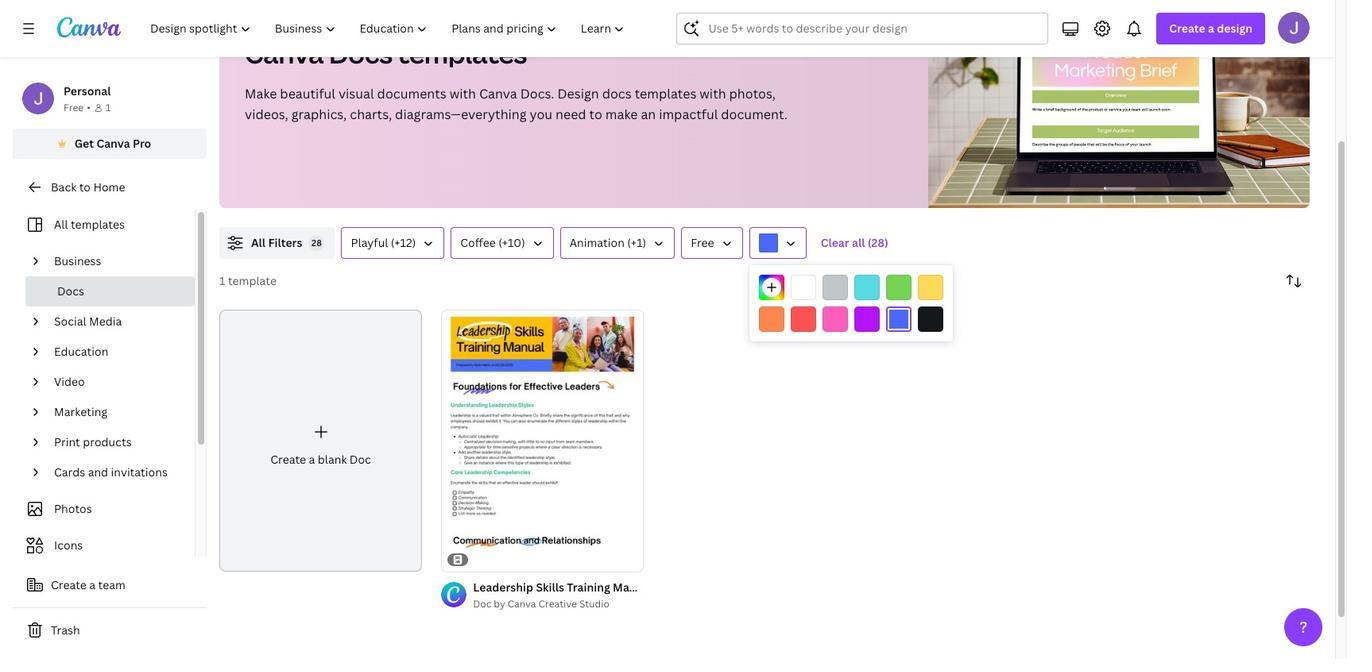 Task type: locate. For each thing, give the bounding box(es) containing it.
back to home
[[51, 180, 125, 195]]

1 for 1
[[106, 101, 111, 114]]

icons link
[[22, 531, 185, 561]]

get
[[74, 136, 94, 151]]

2 horizontal spatial templates
[[635, 85, 697, 103]]

1 vertical spatial all
[[251, 235, 266, 250]]

canva inside make beautiful visual documents with canva docs. design docs templates with photos, videos, graphics, charts, diagrams—everything you need to make an impactful document.
[[479, 85, 517, 103]]

icons
[[54, 538, 83, 553]]

#ffffff image
[[791, 275, 816, 300], [791, 275, 816, 300]]

a left the blank
[[309, 452, 315, 467]]

create inside button
[[51, 578, 87, 593]]

playful (+12)
[[351, 235, 416, 250]]

all for all templates
[[54, 217, 68, 232]]

a inside dropdown button
[[1208, 21, 1214, 36]]

#4a66fb image
[[886, 307, 912, 332]]

1 vertical spatial to
[[79, 180, 91, 195]]

1 horizontal spatial free
[[691, 235, 714, 250]]

0 horizontal spatial free
[[64, 101, 84, 114]]

0 vertical spatial create
[[1169, 21, 1206, 36]]

to right back
[[79, 180, 91, 195]]

0 vertical spatial free
[[64, 101, 84, 114]]

0 vertical spatial doc
[[350, 452, 371, 467]]

(28)
[[868, 235, 888, 250]]

create a design
[[1169, 21, 1253, 36]]

2 horizontal spatial create
[[1169, 21, 1206, 36]]

2 vertical spatial templates
[[71, 217, 125, 232]]

documents
[[377, 85, 446, 103]]

1 horizontal spatial to
[[589, 106, 602, 123]]

creative
[[538, 598, 577, 611]]

trash
[[51, 623, 80, 638]]

doc left by
[[473, 598, 492, 611]]

a left design
[[1208, 21, 1214, 36]]

to right need
[[589, 106, 602, 123]]

canva
[[245, 37, 324, 71], [479, 85, 517, 103], [96, 136, 130, 151], [508, 598, 536, 611]]

free left •
[[64, 101, 84, 114]]

#c1c6cb image
[[823, 275, 848, 300], [823, 275, 848, 300]]

videos,
[[245, 106, 288, 123]]

0 vertical spatial docs
[[329, 37, 393, 71]]

0 vertical spatial a
[[1208, 21, 1214, 36]]

#fd5ebb image
[[823, 307, 848, 332]]

animation (+1) button
[[560, 227, 675, 259]]

templates
[[398, 37, 527, 71], [635, 85, 697, 103], [71, 217, 125, 232]]

0 vertical spatial to
[[589, 106, 602, 123]]

create
[[1169, 21, 1206, 36], [270, 452, 306, 467], [51, 578, 87, 593]]

0 horizontal spatial all
[[54, 217, 68, 232]]

free
[[64, 101, 84, 114], [691, 235, 714, 250]]

canva left pro
[[96, 136, 130, 151]]

marketing link
[[48, 397, 185, 428]]

1 horizontal spatial with
[[700, 85, 726, 103]]

#74d353 image
[[886, 275, 912, 300]]

animation
[[570, 235, 625, 250]]

0 vertical spatial 1
[[106, 101, 111, 114]]

leadership skills training manual professional doc in yellow green purple playful professional style image
[[441, 310, 644, 572]]

1 vertical spatial templates
[[635, 85, 697, 103]]

marketing
[[54, 405, 107, 420]]

1 vertical spatial docs
[[57, 284, 84, 299]]

1 vertical spatial free
[[691, 235, 714, 250]]

jacob simon image
[[1278, 12, 1310, 44]]

doc right the blank
[[350, 452, 371, 467]]

1 for 1 template
[[219, 273, 225, 289]]

#55dbe0 image
[[854, 275, 880, 300], [854, 275, 880, 300]]

all down back
[[54, 217, 68, 232]]

print products link
[[48, 428, 185, 458]]

1 horizontal spatial doc
[[473, 598, 492, 611]]

doc
[[350, 452, 371, 467], [473, 598, 492, 611]]

(+10)
[[499, 235, 525, 250]]

1 right •
[[106, 101, 111, 114]]

canva inside button
[[96, 136, 130, 151]]

1 vertical spatial a
[[309, 452, 315, 467]]

1 horizontal spatial a
[[309, 452, 315, 467]]

0 vertical spatial templates
[[398, 37, 527, 71]]

docs up social
[[57, 284, 84, 299]]

28
[[312, 237, 322, 249]]

a left team
[[89, 578, 95, 593]]

1 vertical spatial create
[[270, 452, 306, 467]]

business link
[[48, 246, 185, 277]]

all left filters
[[251, 235, 266, 250]]

1 horizontal spatial 1
[[219, 273, 225, 289]]

all
[[54, 217, 68, 232], [251, 235, 266, 250]]

0 horizontal spatial a
[[89, 578, 95, 593]]

canva left docs.
[[479, 85, 517, 103]]

media
[[89, 314, 122, 329]]

#15181b image
[[918, 307, 943, 332]]

templates inside make beautiful visual documents with canva docs. design docs templates with photos, videos, graphics, charts, diagrams—everything you need to make an impactful document.
[[635, 85, 697, 103]]

playful
[[351, 235, 388, 250]]

design
[[558, 85, 599, 103]]

1 horizontal spatial create
[[270, 452, 306, 467]]

cards
[[54, 465, 85, 480]]

#fe884c image
[[759, 307, 785, 332], [759, 307, 785, 332]]

studio
[[579, 598, 610, 611]]

docs
[[329, 37, 393, 71], [57, 284, 84, 299]]

by
[[494, 598, 505, 611]]

#fd5152 image
[[791, 307, 816, 332]]

top level navigation element
[[140, 13, 639, 45]]

a
[[1208, 21, 1214, 36], [309, 452, 315, 467], [89, 578, 95, 593]]

create down icons
[[51, 578, 87, 593]]

products
[[83, 435, 132, 450]]

create inside dropdown button
[[1169, 21, 1206, 36]]

None search field
[[677, 13, 1049, 45]]

•
[[87, 101, 91, 114]]

#4a66fb image
[[759, 234, 778, 253], [759, 234, 778, 253]]

1 horizontal spatial all
[[251, 235, 266, 250]]

coffee
[[460, 235, 496, 250]]

video link
[[48, 367, 185, 397]]

back
[[51, 180, 76, 195]]

a inside button
[[89, 578, 95, 593]]

2 vertical spatial a
[[89, 578, 95, 593]]

#fd5ebb image
[[823, 307, 848, 332]]

1
[[106, 101, 111, 114], [219, 273, 225, 289]]

add a new color image
[[759, 275, 785, 300], [759, 275, 785, 300]]

print products
[[54, 435, 132, 450]]

1 vertical spatial 1
[[219, 273, 225, 289]]

1 left "template" at top left
[[219, 273, 225, 289]]

clear
[[821, 235, 849, 250]]

all for all filters
[[251, 235, 266, 250]]

0 vertical spatial all
[[54, 217, 68, 232]]

visual
[[339, 85, 374, 103]]

0 horizontal spatial with
[[450, 85, 476, 103]]

free right '(+1)' on the top left of page
[[691, 235, 714, 250]]

a for design
[[1208, 21, 1214, 36]]

free inside 'free' 'button'
[[691, 235, 714, 250]]

with
[[450, 85, 476, 103], [700, 85, 726, 103]]

0 horizontal spatial create
[[51, 578, 87, 593]]

templates up an
[[635, 85, 697, 103]]

create left design
[[1169, 21, 1206, 36]]

a for team
[[89, 578, 95, 593]]

#fed958 image
[[918, 275, 943, 300], [918, 275, 943, 300]]

to
[[589, 106, 602, 123], [79, 180, 91, 195]]

0 horizontal spatial 1
[[106, 101, 111, 114]]

social
[[54, 314, 86, 329]]

with up impactful
[[700, 85, 726, 103]]

invitations
[[111, 465, 168, 480]]

create for create a design
[[1169, 21, 1206, 36]]

templates down back to home
[[71, 217, 125, 232]]

create left the blank
[[270, 452, 306, 467]]

2 vertical spatial create
[[51, 578, 87, 593]]

with up diagrams—everything
[[450, 85, 476, 103]]

2 horizontal spatial a
[[1208, 21, 1214, 36]]

templates up diagrams—everything
[[398, 37, 527, 71]]

docs up visual
[[329, 37, 393, 71]]

(+1)
[[627, 235, 646, 250]]

1 vertical spatial doc
[[473, 598, 492, 611]]



Task type: vqa. For each thing, say whether or not it's contained in the screenshot.
the Jeremy Miller icon
no



Task type: describe. For each thing, give the bounding box(es) containing it.
#fd5152 image
[[791, 307, 816, 332]]

beautiful
[[280, 85, 335, 103]]

0 horizontal spatial docs
[[57, 284, 84, 299]]

print
[[54, 435, 80, 450]]

doc by canva creative studio
[[473, 598, 610, 611]]

1 with from the left
[[450, 85, 476, 103]]

create a blank doc
[[270, 452, 371, 467]]

docs.
[[520, 85, 554, 103]]

create a blank doc link
[[219, 310, 422, 572]]

Sort by button
[[1278, 265, 1310, 297]]

design
[[1217, 21, 1253, 36]]

social media link
[[48, 307, 185, 337]]

to inside make beautiful visual documents with canva docs. design docs templates with photos, videos, graphics, charts, diagrams—everything you need to make an impactful document.
[[589, 106, 602, 123]]

back to home link
[[13, 172, 207, 203]]

filters
[[268, 235, 302, 250]]

#b612fb image
[[854, 307, 880, 332]]

2 with from the left
[[700, 85, 726, 103]]

0 horizontal spatial doc
[[350, 452, 371, 467]]

all
[[852, 235, 865, 250]]

get canva pro button
[[13, 129, 207, 159]]

get canva pro
[[74, 136, 151, 151]]

(+12)
[[391, 235, 416, 250]]

business
[[54, 254, 101, 269]]

make
[[606, 106, 638, 123]]

home
[[93, 180, 125, 195]]

create for create a blank doc
[[270, 452, 306, 467]]

trash link
[[13, 615, 207, 647]]

coffee (+10) button
[[451, 227, 554, 259]]

need
[[556, 106, 586, 123]]

cards and invitations
[[54, 465, 168, 480]]

video
[[54, 374, 85, 389]]

0 horizontal spatial templates
[[71, 217, 125, 232]]

create a team button
[[13, 570, 207, 602]]

clear all (28) button
[[813, 227, 896, 259]]

clear all (28)
[[821, 235, 888, 250]]

make
[[245, 85, 277, 103]]

#74d353 image
[[886, 275, 912, 300]]

create for create a team
[[51, 578, 87, 593]]

photos,
[[729, 85, 776, 103]]

education link
[[48, 337, 185, 367]]

diagrams—everything
[[395, 106, 527, 123]]

1 horizontal spatial docs
[[329, 37, 393, 71]]

all filters
[[251, 235, 302, 250]]

#15181b image
[[918, 307, 943, 332]]

free for free •
[[64, 101, 84, 114]]

blank
[[318, 452, 347, 467]]

28 filter options selected element
[[309, 235, 325, 251]]

animation (+1)
[[570, 235, 646, 250]]

personal
[[64, 83, 111, 99]]

create a team
[[51, 578, 125, 593]]

social media
[[54, 314, 122, 329]]

playful (+12) button
[[341, 227, 445, 259]]

cards and invitations link
[[48, 458, 185, 488]]

canva right by
[[508, 598, 536, 611]]

canva up beautiful
[[245, 37, 324, 71]]

doc by canva creative studio link
[[473, 597, 644, 613]]

Search search field
[[709, 14, 1038, 44]]

an
[[641, 106, 656, 123]]

#b612fb image
[[854, 307, 880, 332]]

and
[[88, 465, 108, 480]]

photos link
[[22, 494, 185, 525]]

template
[[228, 273, 277, 289]]

#4a66fb image
[[886, 307, 912, 332]]

1 template
[[219, 273, 277, 289]]

team
[[98, 578, 125, 593]]

impactful
[[659, 106, 718, 123]]

photos
[[54, 502, 92, 517]]

all templates link
[[22, 210, 185, 240]]

graphics,
[[291, 106, 347, 123]]

a for blank
[[309, 452, 315, 467]]

pro
[[133, 136, 151, 151]]

free for free
[[691, 235, 714, 250]]

charts,
[[350, 106, 392, 123]]

document.
[[721, 106, 788, 123]]

create a design button
[[1157, 13, 1265, 45]]

coffee (+10)
[[460, 235, 525, 250]]

make beautiful visual documents with canva docs. design docs templates with photos, videos, graphics, charts, diagrams—everything you need to make an impactful document.
[[245, 85, 788, 123]]

docs
[[602, 85, 632, 103]]

canva docs templates
[[245, 37, 527, 71]]

create a blank doc element
[[219, 310, 422, 572]]

free •
[[64, 101, 91, 114]]

0 horizontal spatial to
[[79, 180, 91, 195]]

all templates
[[54, 217, 125, 232]]

1 horizontal spatial templates
[[398, 37, 527, 71]]

you
[[530, 106, 552, 123]]

free button
[[681, 227, 743, 259]]

education
[[54, 344, 108, 359]]



